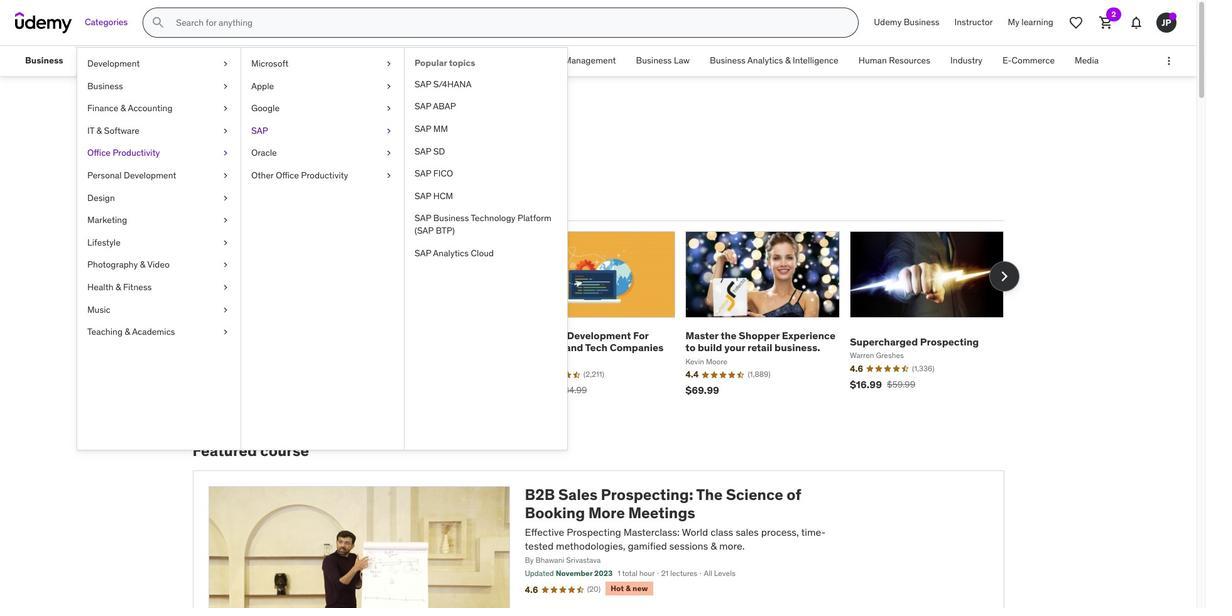 Task type: vqa. For each thing, say whether or not it's contained in the screenshot.
the off
no



Task type: describe. For each thing, give the bounding box(es) containing it.
finance & accounting link
[[77, 98, 241, 120]]

& for teaching & academics
[[125, 326, 130, 338]]

popular
[[415, 57, 447, 69]]

2
[[1112, 9, 1117, 19]]

0 horizontal spatial office
[[87, 147, 111, 159]]

sap for sap s/4hana
[[415, 78, 431, 90]]

finance & accounting
[[87, 103, 173, 114]]

sap for sap
[[251, 125, 268, 136]]

project
[[534, 55, 562, 66]]

course
[[260, 441, 309, 461]]

cloud
[[471, 247, 494, 259]]

sap fico link
[[405, 163, 568, 185]]

xsmall image for health & fitness
[[221, 282, 231, 294]]

udemy business link
[[867, 8, 948, 38]]

sales
[[736, 526, 759, 538]]

sap analytics cloud link
[[405, 242, 568, 265]]

academics
[[132, 326, 175, 338]]

music link
[[77, 299, 241, 321]]

featured
[[193, 441, 257, 461]]

business inside 'business development for startups and tech companies'
[[522, 329, 565, 342]]

business right law
[[710, 55, 746, 66]]

arrow pointing to subcategory menu links image
[[73, 46, 85, 76]]

sap for sap analytics cloud
[[415, 247, 431, 259]]

xsmall image for office productivity
[[221, 147, 231, 160]]

srivastava
[[566, 556, 601, 565]]

prospecting inside carousel element
[[921, 335, 980, 348]]

(sap
[[415, 225, 434, 236]]

business strategy link
[[369, 46, 460, 76]]

business left law
[[636, 55, 672, 66]]

sap business technology platform (sap btp)
[[415, 213, 552, 236]]

you have alerts image
[[1170, 13, 1177, 20]]

other office productivity
[[251, 170, 348, 181]]

office productivity
[[87, 147, 160, 159]]

xsmall image for music
[[221, 304, 231, 316]]

the
[[697, 485, 723, 505]]

4.6
[[525, 584, 538, 596]]

xsmall image for development
[[221, 58, 231, 70]]

accounting
[[128, 103, 173, 114]]

lifestyle link
[[77, 232, 241, 254]]

apple link
[[241, 75, 404, 98]]

xsmall image for other office productivity
[[384, 170, 394, 182]]

teaching
[[87, 326, 123, 338]]

instructor
[[955, 16, 994, 28]]

udemy
[[875, 16, 902, 28]]

analytics for sap
[[433, 247, 469, 259]]

sap s/4hana
[[415, 78, 472, 90]]

development for personal
[[124, 170, 176, 181]]

& for finance & accounting
[[121, 103, 126, 114]]

& left intelligence
[[786, 55, 791, 66]]

business right the udemy
[[904, 16, 940, 28]]

updated november 2023
[[525, 569, 613, 578]]

marketing
[[87, 214, 127, 226]]

media link
[[1066, 46, 1110, 76]]

hot
[[611, 584, 624, 593]]

and
[[566, 342, 584, 354]]

health & fitness
[[87, 282, 152, 293]]

music
[[87, 304, 110, 315]]

1 horizontal spatial business link
[[77, 75, 241, 98]]

xsmall image for oracle
[[384, 147, 394, 160]]

udemy image
[[15, 12, 72, 33]]

you
[[300, 160, 326, 180]]

tech
[[586, 342, 608, 354]]

sap for sap abap
[[415, 101, 431, 112]]

shopper
[[739, 329, 780, 342]]

science
[[726, 485, 784, 505]]

fico
[[434, 168, 453, 179]]

learning
[[1022, 16, 1054, 28]]

commerce
[[1012, 55, 1055, 66]]

popular topics
[[415, 57, 476, 69]]

0 horizontal spatial productivity
[[113, 147, 160, 159]]

sap business technology platform (sap btp) link
[[405, 208, 568, 242]]

prospecting inside b2b sales prospecting: the science of booking more meetings effective prospecting masterclass: world class sales process, time- tested methodologies, gamified sessions & more. by bhawani srivastava
[[567, 526, 622, 538]]

xsmall image for marketing
[[221, 214, 231, 227]]

class
[[711, 526, 734, 538]]

analytics for business
[[748, 55, 784, 66]]

development for business
[[567, 329, 631, 342]]

my learning
[[1009, 16, 1054, 28]]

categories button
[[77, 8, 135, 38]]

your
[[725, 342, 746, 354]]

time-
[[802, 526, 826, 538]]

process,
[[762, 526, 799, 538]]

updated
[[525, 569, 554, 578]]

jp link
[[1152, 8, 1182, 38]]

entrepreneurship
[[95, 55, 163, 66]]

& for hot & new
[[626, 584, 631, 593]]

Search for anything text field
[[174, 12, 844, 33]]

experience
[[782, 329, 836, 342]]

it & software link
[[77, 120, 241, 142]]

sap for sap mm
[[415, 123, 431, 135]]

master the shopper experience to build your retail business. link
[[686, 329, 836, 354]]

& for photography & video
[[140, 259, 145, 271]]

meetings
[[629, 503, 696, 523]]

submit search image
[[151, 15, 166, 30]]

notifications image
[[1130, 15, 1145, 30]]

sap for sap fico
[[415, 168, 431, 179]]

more.
[[720, 540, 745, 553]]

b2b sales prospecting: the science of booking more meetings effective prospecting masterclass: world class sales process, time- tested methodologies, gamified sessions & more. by bhawani srivastava
[[525, 485, 826, 565]]

for
[[634, 329, 649, 342]]

business analytics & intelligence
[[710, 55, 839, 66]]

xsmall image for google
[[384, 103, 394, 115]]

featured course
[[193, 441, 309, 461]]

xsmall image for sap
[[384, 125, 394, 137]]

resources
[[890, 55, 931, 66]]

all levels
[[704, 569, 736, 578]]

sap fico
[[415, 168, 453, 179]]

entrepreneurship link
[[85, 46, 173, 76]]

november
[[556, 569, 593, 578]]

next image
[[995, 266, 1015, 287]]

sales inside b2b sales prospecting: the science of booking more meetings effective prospecting masterclass: world class sales process, time- tested methodologies, gamified sessions & more. by bhawani srivastava
[[559, 485, 598, 505]]

google link
[[241, 98, 404, 120]]

sap analytics cloud
[[415, 247, 494, 259]]

s/4hana
[[434, 78, 472, 90]]

master
[[686, 329, 719, 342]]

communication link
[[173, 46, 256, 76]]

courses to get you started
[[193, 160, 382, 180]]

udemy business
[[875, 16, 940, 28]]

hour
[[640, 569, 655, 578]]

lectures
[[671, 569, 698, 578]]

xsmall image for design
[[221, 192, 231, 204]]

more subcategory menu links image
[[1164, 55, 1176, 67]]

21
[[662, 569, 669, 578]]

b2b
[[525, 485, 555, 505]]

1 horizontal spatial office
[[276, 170, 299, 181]]



Task type: locate. For each thing, give the bounding box(es) containing it.
tested
[[525, 540, 554, 553]]

fitness
[[123, 282, 152, 293]]

sap up oracle
[[251, 125, 268, 136]]

photography
[[87, 259, 138, 271]]

courses down the apple
[[249, 106, 331, 132]]

0 horizontal spatial to
[[255, 160, 270, 180]]

xsmall image for finance & accounting
[[221, 103, 231, 115]]

industry link
[[941, 46, 993, 76]]

sap up '(sap' at the top left of page
[[415, 213, 431, 224]]

0 vertical spatial prospecting
[[921, 335, 980, 348]]

sap inside sap business technology platform (sap btp)
[[415, 213, 431, 224]]

1
[[618, 569, 621, 578]]

& right hot
[[626, 584, 631, 593]]

xsmall image for microsoft
[[384, 58, 394, 70]]

& down class
[[711, 540, 717, 553]]

xsmall image for lifestyle
[[221, 237, 231, 249]]

courses up most popular
[[193, 160, 251, 180]]

business strategy
[[379, 55, 450, 66]]

my learning link
[[1001, 8, 1062, 38]]

business link down udemy image
[[15, 46, 73, 76]]

carousel element
[[193, 231, 1020, 413]]

industry
[[951, 55, 983, 66]]

xsmall image for it & software
[[221, 125, 231, 137]]

& right 'it'
[[97, 125, 102, 136]]

1 horizontal spatial analytics
[[748, 55, 784, 66]]

management
[[266, 55, 317, 66], [565, 55, 616, 66]]

microsoft
[[251, 58, 289, 69]]

oracle
[[251, 147, 277, 159]]

1 vertical spatial to
[[686, 342, 696, 354]]

e-
[[1003, 55, 1012, 66]]

(20)
[[588, 585, 601, 594]]

analytics down btp)
[[433, 247, 469, 259]]

business up finance
[[87, 80, 123, 92]]

0 horizontal spatial prospecting
[[567, 526, 622, 538]]

sap sd link
[[405, 141, 568, 163]]

xsmall image inside the marketing link
[[221, 214, 231, 227]]

lifestyle
[[87, 237, 121, 248]]

sap left mm
[[415, 123, 431, 135]]

xsmall image inside sap link
[[384, 125, 394, 137]]

sap left sd
[[415, 146, 431, 157]]

sales right b2b
[[559, 485, 598, 505]]

xsmall image inside teaching & academics link
[[221, 326, 231, 339]]

productivity
[[113, 147, 160, 159], [301, 170, 348, 181]]

human resources
[[859, 55, 931, 66]]

0 vertical spatial analytics
[[748, 55, 784, 66]]

1 vertical spatial analytics
[[433, 247, 469, 259]]

project management link
[[524, 46, 626, 76]]

sap for sap sd
[[415, 146, 431, 157]]

supercharged prospecting
[[850, 335, 980, 348]]

startups
[[522, 342, 563, 354]]

to left build at right
[[686, 342, 696, 354]]

xsmall image inside business link
[[221, 80, 231, 93]]

oracle link
[[241, 142, 404, 165]]

xsmall image inside microsoft link
[[384, 58, 394, 70]]

0 horizontal spatial sales
[[193, 106, 246, 132]]

0 horizontal spatial business link
[[15, 46, 73, 76]]

health
[[87, 282, 113, 293]]

1 vertical spatial development
[[124, 170, 176, 181]]

0 vertical spatial productivity
[[113, 147, 160, 159]]

personal
[[87, 170, 122, 181]]

popular
[[221, 198, 259, 211]]

jp
[[1162, 17, 1172, 28]]

management right project
[[565, 55, 616, 66]]

development link
[[77, 53, 241, 75]]

2 vertical spatial development
[[567, 329, 631, 342]]

sap s/4hana link
[[405, 73, 568, 96]]

1 total hour
[[618, 569, 655, 578]]

1 vertical spatial courses
[[193, 160, 251, 180]]

sap abap
[[415, 101, 456, 112]]

sap left the abap
[[415, 101, 431, 112]]

sales
[[193, 106, 246, 132], [559, 485, 598, 505]]

sap left hcm in the left of the page
[[415, 190, 431, 202]]

& right teaching
[[125, 326, 130, 338]]

sap inside 'link'
[[415, 247, 431, 259]]

design link
[[77, 187, 241, 209]]

analytics left intelligence
[[748, 55, 784, 66]]

other
[[251, 170, 274, 181]]

personal development
[[87, 170, 176, 181]]

technology
[[471, 213, 516, 224]]

& right finance
[[121, 103, 126, 114]]

photography & video link
[[77, 254, 241, 277]]

xsmall image for photography & video
[[221, 259, 231, 272]]

xsmall image inside development link
[[221, 58, 231, 70]]

xsmall image
[[221, 58, 231, 70], [384, 58, 394, 70], [384, 80, 394, 93], [221, 103, 231, 115], [384, 125, 394, 137], [221, 147, 231, 160], [384, 170, 394, 182], [221, 237, 231, 249], [221, 259, 231, 272], [221, 282, 231, 294], [221, 304, 231, 316], [221, 326, 231, 339]]

1 horizontal spatial prospecting
[[921, 335, 980, 348]]

xsmall image inside personal development link
[[221, 170, 231, 182]]

most popular button
[[193, 190, 261, 220]]

masterclass:
[[624, 526, 680, 538]]

0 vertical spatial courses
[[249, 106, 331, 132]]

business up btp)
[[434, 213, 469, 224]]

more
[[589, 503, 625, 523]]

teaching & academics
[[87, 326, 175, 338]]

total
[[623, 569, 638, 578]]

platform
[[518, 213, 552, 224]]

management link
[[256, 46, 328, 76]]

operations link
[[460, 46, 524, 76]]

0 horizontal spatial management
[[266, 55, 317, 66]]

teaching & academics link
[[77, 321, 241, 344]]

development inside 'business development for startups and tech companies'
[[567, 329, 631, 342]]

xsmall image inside apple link
[[384, 80, 394, 93]]

operations
[[471, 55, 514, 66]]

xsmall image for business
[[221, 80, 231, 93]]

xsmall image inside the lifestyle link
[[221, 237, 231, 249]]

shopping cart with 2 items image
[[1099, 15, 1114, 30]]

sap left fico
[[415, 168, 431, 179]]

productivity down oracle link
[[301, 170, 348, 181]]

2 management from the left
[[565, 55, 616, 66]]

xsmall image for teaching & academics
[[221, 326, 231, 339]]

xsmall image inside photography & video link
[[221, 259, 231, 272]]

sap element
[[404, 48, 568, 450]]

& for health & fitness
[[116, 282, 121, 293]]

communication
[[183, 55, 245, 66]]

other office productivity link
[[241, 165, 404, 187]]

1 vertical spatial office
[[276, 170, 299, 181]]

sap hcm
[[415, 190, 453, 202]]

1 management from the left
[[266, 55, 317, 66]]

mm
[[434, 123, 448, 135]]

xsmall image inside music link
[[221, 304, 231, 316]]

& left 'video'
[[140, 259, 145, 271]]

sap for sap hcm
[[415, 190, 431, 202]]

sap link
[[241, 120, 404, 142]]

business left arrow pointing to subcategory menu links "image"
[[25, 55, 63, 66]]

& inside b2b sales prospecting: the science of booking more meetings effective prospecting masterclass: world class sales process, time- tested methodologies, gamified sessions & more. by bhawani srivastava
[[711, 540, 717, 553]]

sap down '(sap' at the top left of page
[[415, 247, 431, 259]]

started
[[330, 160, 382, 180]]

xsmall image for personal development
[[221, 170, 231, 182]]

21 lectures
[[662, 569, 698, 578]]

0 vertical spatial to
[[255, 160, 270, 180]]

xsmall image inside it & software 'link'
[[221, 125, 231, 137]]

to down oracle
[[255, 160, 270, 180]]

xsmall image for apple
[[384, 80, 394, 93]]

hcm
[[434, 190, 453, 202]]

sales left google
[[193, 106, 246, 132]]

xsmall image inside design link
[[221, 192, 231, 204]]

0 vertical spatial development
[[87, 58, 140, 69]]

1 horizontal spatial productivity
[[301, 170, 348, 181]]

business link up accounting
[[77, 75, 241, 98]]

get
[[273, 160, 297, 180]]

personal development link
[[77, 165, 241, 187]]

office productivity link
[[77, 142, 241, 165]]

1 horizontal spatial sales
[[559, 485, 598, 505]]

analytics inside 'link'
[[433, 247, 469, 259]]

office up personal
[[87, 147, 111, 159]]

sap for sap business technology platform (sap btp)
[[415, 213, 431, 224]]

it & software
[[87, 125, 140, 136]]

xsmall image inside oracle link
[[384, 147, 394, 160]]

sap down popular
[[415, 78, 431, 90]]

it
[[87, 125, 94, 136]]

sd
[[434, 146, 445, 157]]

gamified
[[628, 540, 667, 553]]

microsoft link
[[241, 53, 404, 75]]

sessions
[[670, 540, 709, 553]]

1 horizontal spatial management
[[565, 55, 616, 66]]

supercharged
[[850, 335, 919, 348]]

1 horizontal spatial to
[[686, 342, 696, 354]]

xsmall image inside other office productivity link
[[384, 170, 394, 182]]

office right the other on the left of page
[[276, 170, 299, 181]]

0 vertical spatial office
[[87, 147, 111, 159]]

xsmall image inside office productivity link
[[221, 147, 231, 160]]

prospecting
[[921, 335, 980, 348], [567, 526, 622, 538]]

business left popular
[[379, 55, 415, 66]]

strategy
[[417, 55, 450, 66]]

management up the apple
[[266, 55, 317, 66]]

1 vertical spatial sales
[[559, 485, 598, 505]]

productivity up personal development
[[113, 147, 160, 159]]

& for it & software
[[97, 125, 102, 136]]

business inside sap business technology platform (sap btp)
[[434, 213, 469, 224]]

0 horizontal spatial analytics
[[433, 247, 469, 259]]

project management
[[534, 55, 616, 66]]

xsmall image inside 'google' link
[[384, 103, 394, 115]]

1 vertical spatial prospecting
[[567, 526, 622, 538]]

& inside 'link'
[[97, 125, 102, 136]]

1 vertical spatial productivity
[[301, 170, 348, 181]]

xsmall image
[[221, 80, 231, 93], [384, 103, 394, 115], [221, 125, 231, 137], [384, 147, 394, 160], [221, 170, 231, 182], [221, 192, 231, 204], [221, 214, 231, 227]]

wishlist image
[[1069, 15, 1084, 30]]

prospecting:
[[601, 485, 694, 505]]

sap hcm link
[[405, 185, 568, 208]]

health & fitness link
[[77, 277, 241, 299]]

to inside master the shopper experience to build your retail business.
[[686, 342, 696, 354]]

& right health
[[116, 282, 121, 293]]

0 vertical spatial sales
[[193, 106, 246, 132]]

business link
[[15, 46, 73, 76], [77, 75, 241, 98]]

2 link
[[1092, 8, 1122, 38]]

xsmall image inside health & fitness link
[[221, 282, 231, 294]]

business left and
[[522, 329, 565, 342]]

analytics
[[748, 55, 784, 66], [433, 247, 469, 259]]

all
[[704, 569, 713, 578]]

xsmall image inside finance & accounting link
[[221, 103, 231, 115]]

topics
[[449, 57, 476, 69]]



